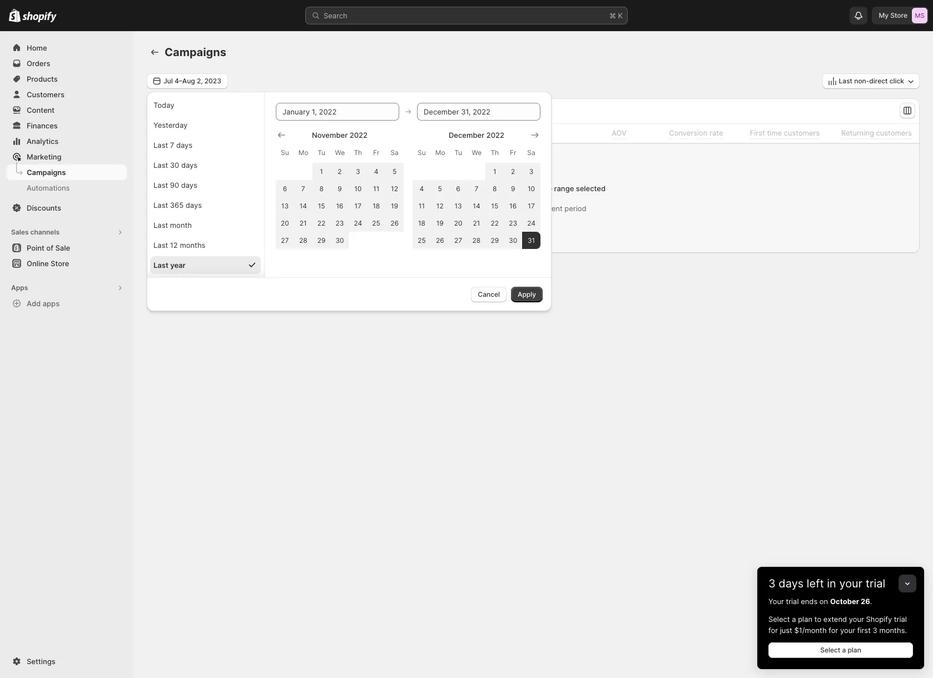 Task type: locate. For each thing, give the bounding box(es) containing it.
1 27 from the left
[[281, 236, 289, 245]]

1 sa from the left
[[391, 149, 399, 157]]

0 horizontal spatial 6
[[283, 185, 287, 193]]

0 horizontal spatial 4
[[374, 167, 379, 176]]

0 horizontal spatial 30 button
[[331, 232, 349, 249]]

0 horizontal spatial sales
[[11, 228, 29, 236]]

plan inside the select a plan to extend your shopify trial for just $1/month for your first 3 months.
[[798, 615, 813, 624]]

wednesday element down the december 2022
[[468, 143, 486, 163]]

21
[[300, 219, 307, 228], [473, 219, 480, 228]]

1 tuesday element from the left
[[312, 143, 331, 163]]

25 for the rightmost 25 button
[[418, 236, 426, 245]]

2 2022 from the left
[[487, 131, 505, 140]]

select inside the select a plan to extend your shopify trial for just $1/month for your first 3 months.
[[769, 615, 790, 624]]

friday element
[[367, 143, 386, 163], [504, 143, 522, 163]]

2 15 button from the left
[[486, 197, 504, 215]]

4 button
[[367, 163, 386, 180], [413, 180, 431, 197]]

orders down home
[[27, 59, 50, 68]]

1 mo from the left
[[299, 149, 309, 157]]

friday element for december 2022
[[504, 143, 522, 163]]

2 vertical spatial your
[[841, 626, 856, 635]]

2 24 from the left
[[527, 219, 536, 228]]

friday element down orders button
[[504, 143, 522, 163]]

0 horizontal spatial 15 button
[[312, 197, 331, 215]]

home link
[[7, 40, 127, 56]]

1 horizontal spatial campaigns
[[165, 46, 226, 59]]

campaigns up the jul 4–aug 2, 2023
[[165, 46, 226, 59]]

23 button
[[331, 215, 349, 232], [504, 215, 522, 232]]

1 20 from the left
[[281, 219, 289, 228]]

point of sale button
[[0, 240, 134, 256]]

last down last 7 days
[[154, 161, 168, 170]]

8 button up please
[[486, 180, 504, 197]]

days for last 365 days
[[186, 201, 202, 210]]

thursday element down november 2022
[[349, 143, 367, 163]]

1 3 button from the left
[[349, 163, 367, 180]]

1 thursday element from the left
[[349, 143, 367, 163]]

1 horizontal spatial 16 button
[[504, 197, 522, 215]]

last inside last month button
[[154, 221, 168, 230]]

friday element for november 2022
[[367, 143, 386, 163]]

2 grid from the left
[[413, 130, 541, 249]]

sunday element for december 2022
[[413, 143, 431, 163]]

2022 right november
[[350, 131, 368, 140]]

your up first
[[849, 615, 864, 624]]

last 30 days button
[[150, 156, 261, 174]]

2 15 from the left
[[491, 202, 499, 210]]

0 horizontal spatial 29
[[317, 236, 326, 245]]

orders inside button
[[507, 129, 530, 137]]

1 horizontal spatial 12
[[391, 185, 398, 193]]

0 horizontal spatial tuesday element
[[312, 143, 331, 163]]

my store
[[879, 11, 908, 19]]

0 horizontal spatial 9 button
[[331, 180, 349, 197]]

monday element for december
[[431, 143, 449, 163]]

1 horizontal spatial 6 button
[[449, 180, 468, 197]]

1 horizontal spatial 30
[[336, 236, 344, 245]]

6 button
[[276, 180, 294, 197], [449, 180, 468, 197]]

monday element for november
[[294, 143, 312, 163]]

2 21 button from the left
[[468, 215, 486, 232]]

2 vertical spatial trial
[[894, 615, 907, 624]]

content link
[[7, 102, 127, 118]]

select
[[505, 204, 526, 213]]

saturday element for november 2022
[[386, 143, 404, 163]]

2 down november 2022
[[338, 167, 342, 176]]

a down the select a plan to extend your shopify trial for just $1/month for your first 3 months.
[[842, 646, 846, 655]]

2 button up found
[[504, 163, 522, 180]]

30 button
[[331, 232, 349, 249], [504, 232, 522, 249]]

last 30 days
[[154, 161, 198, 170]]

1
[[320, 167, 323, 176], [493, 167, 497, 176]]

direct
[[870, 77, 888, 85]]

tu for december
[[455, 149, 462, 157]]

thursday element
[[349, 143, 367, 163], [486, 143, 504, 163]]

for left the at right
[[512, 184, 522, 193]]

last 12 months
[[154, 241, 205, 250]]

plan inside select a plan link
[[848, 646, 862, 655]]

13
[[281, 202, 289, 210], [455, 202, 462, 210]]

1 horizontal spatial tu
[[455, 149, 462, 157]]

aov
[[612, 129, 627, 137]]

2 su from the left
[[418, 149, 426, 157]]

26
[[391, 219, 399, 228], [436, 236, 444, 245], [861, 597, 870, 606]]

last for last non-direct click
[[839, 77, 853, 85]]

2 th from the left
[[491, 149, 499, 157]]

1 22 from the left
[[318, 219, 326, 228]]

cancel
[[478, 290, 500, 299]]

1 horizontal spatial 16
[[510, 202, 517, 210]]

december 2022
[[449, 131, 505, 140]]

0 vertical spatial campaigns
[[165, 46, 226, 59]]

sales down yyyy-mm-dd text box
[[318, 129, 337, 137]]

1 1 from the left
[[320, 167, 323, 176]]

grid
[[276, 130, 404, 249], [413, 130, 541, 249]]

select down the select a plan to extend your shopify trial for just $1/month for your first 3 months.
[[821, 646, 841, 655]]

saturday element
[[386, 143, 404, 163], [522, 143, 541, 163]]

20 button
[[276, 215, 294, 232], [449, 215, 468, 232]]

last inside last 365 days button
[[154, 201, 168, 210]]

1 vertical spatial orders
[[507, 129, 530, 137]]

tuesday element for november 2022
[[312, 143, 331, 163]]

3 inside 3 days left in your trial 'dropdown button'
[[769, 577, 776, 591]]

1 horizontal spatial 14 button
[[468, 197, 486, 215]]

december
[[449, 131, 485, 140]]

4–aug
[[175, 77, 195, 85]]

tu
[[318, 149, 325, 157], [455, 149, 462, 157]]

25 for left 25 button
[[372, 219, 380, 228]]

3 days left in your trial element
[[758, 596, 925, 670]]

a
[[528, 204, 532, 213], [792, 615, 796, 624], [842, 646, 846, 655]]

sales up point
[[11, 228, 29, 236]]

store inside button
[[51, 259, 69, 268]]

plan for select a plan to extend your shopify trial for just $1/month for your first 3 months.
[[798, 615, 813, 624]]

0 horizontal spatial 5 button
[[386, 163, 404, 180]]

orders button
[[494, 125, 532, 141]]

2 fr from the left
[[510, 149, 516, 157]]

1 we from the left
[[335, 149, 345, 157]]

1 14 button from the left
[[294, 197, 312, 215]]

1 23 from the left
[[336, 219, 344, 228]]

0 horizontal spatial 17
[[355, 202, 362, 210]]

1 vertical spatial 4
[[420, 185, 424, 193]]

1 horizontal spatial 11
[[419, 202, 425, 210]]

for down extend at the bottom
[[829, 626, 838, 635]]

1 horizontal spatial customers
[[876, 129, 912, 137]]

0 horizontal spatial 2 button
[[331, 163, 349, 180]]

2 button down november 2022
[[331, 163, 349, 180]]

1 2022 from the left
[[350, 131, 368, 140]]

0 horizontal spatial 21 button
[[294, 215, 312, 232]]

2 13 from the left
[[455, 202, 462, 210]]

5
[[393, 167, 397, 176], [438, 185, 442, 193]]

customers right returning
[[876, 129, 912, 137]]

4 button down november 2022
[[367, 163, 386, 180]]

1 6 from the left
[[283, 185, 287, 193]]

monday element down sales button on the top left of page
[[294, 143, 312, 163]]

3 button up no data found for the date range selected
[[522, 163, 541, 180]]

1 horizontal spatial 13
[[455, 202, 462, 210]]

click
[[890, 77, 905, 85]]

content
[[27, 106, 55, 115]]

of
[[46, 244, 53, 253]]

1 wednesday element from the left
[[331, 143, 349, 163]]

1 up found
[[493, 167, 497, 176]]

1 horizontal spatial 23
[[509, 219, 517, 228]]

saturday element for december 2022
[[522, 143, 541, 163]]

0 horizontal spatial customers
[[784, 129, 820, 137]]

monday element
[[294, 143, 312, 163], [431, 143, 449, 163]]

days down campaign activities at top left
[[176, 141, 193, 150]]

1 horizontal spatial 27 button
[[449, 232, 468, 249]]

su
[[281, 149, 289, 157], [418, 149, 426, 157]]

3 button
[[349, 163, 367, 180], [522, 163, 541, 180]]

sales for sales channels
[[11, 228, 29, 236]]

2 button
[[331, 163, 349, 180], [504, 163, 522, 180]]

16
[[336, 202, 343, 210], [510, 202, 517, 210]]

1 horizontal spatial 2 button
[[504, 163, 522, 180]]

8 button
[[312, 180, 331, 197], [486, 180, 504, 197]]

3 up your
[[769, 577, 776, 591]]

3 right first
[[873, 626, 878, 635]]

last left year
[[154, 261, 169, 270]]

mo for november
[[299, 149, 309, 157]]

4 for rightmost 4 button
[[420, 185, 424, 193]]

discounts link
[[7, 200, 127, 216]]

0 horizontal spatial 27 button
[[276, 232, 294, 249]]

monday element down december at the top of the page
[[431, 143, 449, 163]]

0 horizontal spatial 7 button
[[294, 180, 312, 197]]

orders right the december 2022
[[507, 129, 530, 137]]

7 button
[[294, 180, 312, 197], [468, 180, 486, 197]]

1 horizontal spatial 25
[[418, 236, 426, 245]]

tuesday element down november
[[312, 143, 331, 163]]

1 horizontal spatial 1 button
[[486, 163, 504, 180]]

0 horizontal spatial 8
[[320, 185, 324, 193]]

fr for november 2022
[[373, 149, 380, 157]]

1 20 button from the left
[[276, 215, 294, 232]]

1 horizontal spatial 18
[[418, 219, 426, 228]]

2 29 button from the left
[[486, 232, 504, 249]]

customers right the time
[[784, 129, 820, 137]]

1 8 from the left
[[320, 185, 324, 193]]

1 horizontal spatial 23 button
[[504, 215, 522, 232]]

2 tuesday element from the left
[[449, 143, 468, 163]]

trial up months.
[[894, 615, 907, 624]]

1 9 button from the left
[[331, 180, 349, 197]]

days up your
[[779, 577, 804, 591]]

1 friday element from the left
[[367, 143, 386, 163]]

tu down december at the top of the page
[[455, 149, 462, 157]]

8 button down november
[[312, 180, 331, 197]]

we down november 2022
[[335, 149, 345, 157]]

0 horizontal spatial 13 button
[[276, 197, 294, 215]]

we down the december 2022
[[472, 149, 482, 157]]

store right my
[[891, 11, 908, 19]]

last left non-
[[839, 77, 853, 85]]

2 27 from the left
[[455, 236, 462, 245]]

0 horizontal spatial 16 button
[[331, 197, 349, 215]]

0 vertical spatial plan
[[798, 615, 813, 624]]

1 22 button from the left
[[312, 215, 331, 232]]

1 vertical spatial 25
[[418, 236, 426, 245]]

20
[[281, 219, 289, 228], [454, 219, 463, 228]]

1 horizontal spatial 20 button
[[449, 215, 468, 232]]

no
[[461, 184, 471, 193]]

0 horizontal spatial select
[[769, 615, 790, 624]]

2 1 button from the left
[[486, 163, 504, 180]]

days for last 7 days
[[176, 141, 193, 150]]

1 horizontal spatial 30 button
[[504, 232, 522, 249]]

3 days left in your trial button
[[758, 567, 925, 591]]

1 horizontal spatial friday element
[[504, 143, 522, 163]]

1 21 button from the left
[[294, 215, 312, 232]]

2022 down yyyy-mm-dd text field
[[487, 131, 505, 140]]

last inside last 12 months button
[[154, 241, 168, 250]]

1 horizontal spatial 13 button
[[449, 197, 468, 215]]

1 grid from the left
[[276, 130, 404, 249]]

4 for the leftmost 4 button
[[374, 167, 379, 176]]

0 vertical spatial sales
[[318, 129, 337, 137]]

2 horizontal spatial for
[[829, 626, 838, 635]]

0 horizontal spatial 15
[[318, 202, 325, 210]]

5 button
[[386, 163, 404, 180], [431, 180, 449, 197]]

2 tu from the left
[[455, 149, 462, 157]]

1 horizontal spatial sa
[[528, 149, 536, 157]]

2 up no data found for the date range selected
[[511, 167, 515, 176]]

plan for select a plan
[[848, 646, 862, 655]]

last left 90
[[154, 181, 168, 190]]

sa for november 2022
[[391, 149, 399, 157]]

0 horizontal spatial 20 button
[[276, 215, 294, 232]]

YYYY-MM-DD text field
[[276, 103, 399, 121]]

we for december
[[472, 149, 482, 157]]

1 horizontal spatial 15
[[491, 202, 499, 210]]

18
[[373, 202, 380, 210], [418, 219, 426, 228]]

days right 365
[[186, 201, 202, 210]]

thursday element down the december 2022
[[486, 143, 504, 163]]

yesterday
[[154, 121, 188, 130]]

tu for november
[[318, 149, 325, 157]]

8 down november
[[320, 185, 324, 193]]

for left 'just'
[[769, 626, 778, 635]]

0 horizontal spatial 2022
[[350, 131, 368, 140]]

last up last year
[[154, 241, 168, 250]]

0 horizontal spatial friday element
[[367, 143, 386, 163]]

last for last year
[[154, 261, 169, 270]]

0 horizontal spatial 26
[[391, 219, 399, 228]]

1 vertical spatial campaigns
[[27, 168, 66, 177]]

customers
[[784, 129, 820, 137], [876, 129, 912, 137]]

13 for 2nd 13 "button"
[[455, 202, 462, 210]]

last 90 days button
[[150, 176, 261, 194]]

1 horizontal spatial sunday element
[[413, 143, 431, 163]]

1 fr from the left
[[373, 149, 380, 157]]

shopify image
[[22, 12, 57, 23]]

1 vertical spatial 19
[[437, 219, 444, 228]]

0 vertical spatial 26
[[391, 219, 399, 228]]

20 for second 20 button from right
[[281, 219, 289, 228]]

0 horizontal spatial 3 button
[[349, 163, 367, 180]]

wednesday element
[[331, 143, 349, 163], [468, 143, 486, 163]]

0 horizontal spatial 23 button
[[331, 215, 349, 232]]

2 8 button from the left
[[486, 180, 504, 197]]

1 15 button from the left
[[312, 197, 331, 215]]

a right select on the top
[[528, 204, 532, 213]]

1 16 from the left
[[336, 202, 343, 210]]

2 22 from the left
[[491, 219, 499, 228]]

27 for 1st 27 button from the right
[[455, 236, 462, 245]]

2 21 from the left
[[473, 219, 480, 228]]

1 horizontal spatial 4
[[420, 185, 424, 193]]

9
[[338, 185, 342, 193], [511, 185, 515, 193]]

1 6 button from the left
[[276, 180, 294, 197]]

1 tu from the left
[[318, 149, 325, 157]]

last for last month
[[154, 221, 168, 230]]

days inside button
[[181, 181, 197, 190]]

0 vertical spatial 11
[[373, 185, 380, 193]]

returning customers
[[841, 129, 912, 137]]

1 saturday element from the left
[[386, 143, 404, 163]]

last 7 days button
[[150, 136, 261, 154]]

trial up .
[[866, 577, 886, 591]]

fr for december 2022
[[510, 149, 516, 157]]

1 down november
[[320, 167, 323, 176]]

2 horizontal spatial trial
[[894, 615, 907, 624]]

1 horizontal spatial 5
[[438, 185, 442, 193]]

0 horizontal spatial 28
[[299, 236, 307, 245]]

last year button
[[150, 256, 261, 274]]

last non-direct click
[[839, 77, 905, 85]]

1 horizontal spatial 21 button
[[468, 215, 486, 232]]

2 17 button from the left
[[522, 197, 541, 215]]

0 horizontal spatial 19
[[391, 202, 398, 210]]

2 saturday element from the left
[[522, 143, 541, 163]]

select up 'just'
[[769, 615, 790, 624]]

1 button down november
[[312, 163, 331, 180]]

0 horizontal spatial trial
[[786, 597, 799, 606]]

2 we from the left
[[472, 149, 482, 157]]

point of sale
[[27, 244, 70, 253]]

8 right the data
[[493, 185, 497, 193]]

trial inside the select a plan to extend your shopify trial for just $1/month for your first 3 months.
[[894, 615, 907, 624]]

tuesday element down december at the top of the page
[[449, 143, 468, 163]]

0 horizontal spatial tu
[[318, 149, 325, 157]]

1 vertical spatial trial
[[786, 597, 799, 606]]

days right 90
[[181, 181, 197, 190]]

2 17 from the left
[[528, 202, 535, 210]]

31
[[528, 236, 535, 245]]

31 button
[[522, 232, 541, 249]]

2 2 button from the left
[[504, 163, 522, 180]]

1 button up found
[[486, 163, 504, 180]]

6
[[283, 185, 287, 193], [456, 185, 461, 193]]

last down campaign
[[154, 141, 168, 150]]

3
[[356, 167, 360, 176], [529, 167, 534, 176], [769, 577, 776, 591], [873, 626, 878, 635]]

last inside last 90 days button
[[154, 181, 168, 190]]

a for select a plan
[[842, 646, 846, 655]]

last inside last non-direct click dropdown button
[[839, 77, 853, 85]]

no data found for the date range selected
[[461, 184, 606, 193]]

your up october
[[840, 577, 863, 591]]

online store button
[[0, 256, 134, 271]]

2 3 button from the left
[[522, 163, 541, 180]]

analytics
[[27, 137, 59, 146]]

apply
[[518, 290, 536, 299]]

2 wednesday element from the left
[[468, 143, 486, 163]]

2 friday element from the left
[[504, 143, 522, 163]]

9 right found
[[511, 185, 515, 193]]

2 20 from the left
[[454, 219, 463, 228]]

1 horizontal spatial 17
[[528, 202, 535, 210]]

1 horizontal spatial 10 button
[[522, 180, 541, 197]]

1 monday element from the left
[[294, 143, 312, 163]]

1 29 button from the left
[[312, 232, 331, 249]]

26 inside 3 days left in your trial element
[[861, 597, 870, 606]]

1 vertical spatial 12
[[437, 202, 444, 210]]

0 vertical spatial 19
[[391, 202, 398, 210]]

1 21 from the left
[[300, 219, 307, 228]]

1 23 button from the left
[[331, 215, 349, 232]]

9 button down november 2022
[[331, 180, 349, 197]]

1 15 from the left
[[318, 202, 325, 210]]

2 mo from the left
[[435, 149, 445, 157]]

th down the december 2022
[[491, 149, 499, 157]]

wednesday element down november 2022
[[331, 143, 349, 163]]

campaigns up the automations
[[27, 168, 66, 177]]

0 horizontal spatial 10
[[354, 185, 362, 193]]

ends
[[801, 597, 818, 606]]

.
[[870, 597, 872, 606]]

2 sunday element from the left
[[413, 143, 431, 163]]

3 inside the select a plan to extend your shopify trial for just $1/month for your first 3 months.
[[873, 626, 878, 635]]

0 horizontal spatial 23
[[336, 219, 344, 228]]

a up 'just'
[[792, 615, 796, 624]]

1 vertical spatial 18
[[418, 219, 426, 228]]

29 button
[[312, 232, 331, 249], [486, 232, 504, 249]]

1 13 from the left
[[281, 202, 289, 210]]

last left month
[[154, 221, 168, 230]]

1 vertical spatial sales
[[11, 228, 29, 236]]

2023
[[205, 77, 221, 85]]

jul
[[164, 77, 173, 85]]

0 horizontal spatial 2
[[338, 167, 342, 176]]

1 horizontal spatial 4 button
[[413, 180, 431, 197]]

0 vertical spatial orders
[[27, 59, 50, 68]]

sa for december 2022
[[528, 149, 536, 157]]

customers inside 'first time customers' button
[[784, 129, 820, 137]]

trial right your
[[786, 597, 799, 606]]

tu down november
[[318, 149, 325, 157]]

30 inside button
[[170, 161, 179, 170]]

2 14 button from the left
[[468, 197, 486, 215]]

plan down first
[[848, 646, 862, 655]]

thursday element for december 2022
[[486, 143, 504, 163]]

aov button
[[599, 125, 628, 141]]

2 8 from the left
[[493, 185, 497, 193]]

store down the sale
[[51, 259, 69, 268]]

2 customers from the left
[[876, 129, 912, 137]]

point
[[27, 244, 44, 253]]

0 horizontal spatial 20
[[281, 219, 289, 228]]

select for select a plan
[[821, 646, 841, 655]]

grid containing november
[[276, 130, 404, 249]]

2 20 button from the left
[[449, 215, 468, 232]]

mo
[[299, 149, 309, 157], [435, 149, 445, 157]]

23 for 2nd 23 button
[[509, 219, 517, 228]]

9 button left the at right
[[504, 180, 522, 197]]

th for november 2022
[[354, 149, 362, 157]]

your
[[769, 597, 784, 606]]

1 27 button from the left
[[276, 232, 294, 249]]

a inside the select a plan to extend your shopify trial for just $1/month for your first 3 months.
[[792, 615, 796, 624]]

1 horizontal spatial su
[[418, 149, 426, 157]]

2 sa from the left
[[528, 149, 536, 157]]

sunday element
[[276, 143, 294, 163], [413, 143, 431, 163]]

sales for sales
[[318, 129, 337, 137]]

sales
[[318, 129, 337, 137], [11, 228, 29, 236]]

mo for december
[[435, 149, 445, 157]]

2 horizontal spatial a
[[842, 646, 846, 655]]

1 horizontal spatial sales
[[318, 129, 337, 137]]

th down november 2022
[[354, 149, 362, 157]]

tuesday element
[[312, 143, 331, 163], [449, 143, 468, 163]]

customers
[[27, 90, 64, 99]]

9 button
[[331, 180, 349, 197], [504, 180, 522, 197]]

13 button
[[276, 197, 294, 215], [449, 197, 468, 215]]

25
[[372, 219, 380, 228], [418, 236, 426, 245]]

for
[[512, 184, 522, 193], [769, 626, 778, 635], [829, 626, 838, 635]]

3 button down november 2022
[[349, 163, 367, 180]]

last left 365
[[154, 201, 168, 210]]

0 horizontal spatial 14 button
[[294, 197, 312, 215]]

1 horizontal spatial 15 button
[[486, 197, 504, 215]]

first
[[750, 129, 765, 137]]

1 17 button from the left
[[349, 197, 367, 215]]

wednesday element for december
[[468, 143, 486, 163]]

channels
[[30, 228, 60, 236]]

plan up $1/month
[[798, 615, 813, 624]]

1 horizontal spatial 9 button
[[504, 180, 522, 197]]

your left first
[[841, 626, 856, 635]]

apps
[[11, 284, 28, 292]]

friday element down november 2022
[[367, 143, 386, 163]]

2 23 from the left
[[509, 219, 517, 228]]

1 su from the left
[[281, 149, 289, 157]]

last inside last year button
[[154, 261, 169, 270]]

4 button left the no
[[413, 180, 431, 197]]

9 down november 2022
[[338, 185, 342, 193]]

YYYY-MM-DD text field
[[417, 103, 541, 121]]

days up last 90 days
[[181, 161, 198, 170]]

store for online store
[[51, 259, 69, 268]]



Task type: vqa. For each thing, say whether or not it's contained in the screenshot.


Task type: describe. For each thing, give the bounding box(es) containing it.
finances
[[27, 121, 58, 130]]

2 7 button from the left
[[468, 180, 486, 197]]

1 10 from the left
[[354, 185, 362, 193]]

finances link
[[7, 118, 127, 134]]

shopify
[[866, 615, 892, 624]]

different
[[534, 204, 563, 213]]

0 horizontal spatial 26 button
[[386, 215, 404, 232]]

0 horizontal spatial 11 button
[[367, 180, 386, 197]]

1 28 button from the left
[[294, 232, 312, 249]]

select for select a plan to extend your shopify trial for just $1/month for your first 3 months.
[[769, 615, 790, 624]]

just
[[780, 626, 793, 635]]

2 28 from the left
[[473, 236, 481, 245]]

1 horizontal spatial 26 button
[[431, 232, 449, 249]]

1 17 from the left
[[355, 202, 362, 210]]

1 13 button from the left
[[276, 197, 294, 215]]

online store link
[[7, 256, 127, 271]]

first
[[858, 626, 871, 635]]

orders link
[[7, 56, 127, 71]]

1 horizontal spatial 25 button
[[413, 232, 431, 249]]

your inside 'dropdown button'
[[840, 577, 863, 591]]

last 90 days
[[154, 181, 197, 190]]

days inside 'dropdown button'
[[779, 577, 804, 591]]

1 horizontal spatial 11 button
[[413, 197, 431, 215]]

1 24 from the left
[[354, 219, 362, 228]]

1 24 button from the left
[[349, 215, 367, 232]]

customers link
[[7, 87, 127, 102]]

last 7 days
[[154, 141, 193, 150]]

we for november
[[335, 149, 345, 157]]

jul 4–aug 2, 2023 button
[[147, 73, 228, 89]]

rate
[[710, 129, 723, 137]]

add apps
[[27, 299, 60, 308]]

marketing link
[[7, 149, 127, 165]]

the
[[524, 184, 535, 193]]

0 vertical spatial 12
[[391, 185, 398, 193]]

november
[[312, 131, 348, 140]]

1 7 button from the left
[[294, 180, 312, 197]]

0 horizontal spatial 11
[[373, 185, 380, 193]]

last for last 7 days
[[154, 141, 168, 150]]

2 27 button from the left
[[449, 232, 468, 249]]

point of sale link
[[7, 240, 127, 256]]

1 29 from the left
[[317, 236, 326, 245]]

analytics link
[[7, 134, 127, 149]]

trial inside 'dropdown button'
[[866, 577, 886, 591]]

0 vertical spatial a
[[528, 204, 532, 213]]

campaigns link
[[7, 165, 127, 180]]

online store
[[27, 259, 69, 268]]

0 horizontal spatial campaigns
[[27, 168, 66, 177]]

0 horizontal spatial for
[[512, 184, 522, 193]]

2 23 button from the left
[[504, 215, 522, 232]]

1 1 button from the left
[[312, 163, 331, 180]]

settings
[[27, 658, 55, 666]]

settings link
[[7, 654, 127, 670]]

conversion
[[669, 129, 708, 137]]

days for last 30 days
[[181, 161, 198, 170]]

last for last 30 days
[[154, 161, 168, 170]]

today
[[154, 101, 174, 110]]

sale
[[55, 244, 70, 253]]

last for last 90 days
[[154, 181, 168, 190]]

last month
[[154, 221, 192, 230]]

store for my store
[[891, 11, 908, 19]]

1 2 button from the left
[[331, 163, 349, 180]]

3 days left in your trial
[[769, 577, 886, 591]]

1 horizontal spatial 19
[[437, 219, 444, 228]]

search
[[324, 11, 348, 20]]

21 for 2nd 21 button from left
[[473, 219, 480, 228]]

add
[[27, 299, 41, 308]]

0 horizontal spatial orders
[[27, 59, 50, 68]]

18 for left 18 button
[[373, 202, 380, 210]]

select a plan
[[821, 646, 862, 655]]

november 2022
[[312, 131, 368, 140]]

tuesday element for december 2022
[[449, 143, 468, 163]]

please
[[480, 204, 503, 213]]

2 24 button from the left
[[522, 215, 541, 232]]

2 horizontal spatial 30
[[509, 236, 517, 245]]

my store image
[[912, 8, 928, 23]]

2 2 from the left
[[511, 167, 515, 176]]

2 6 button from the left
[[449, 180, 468, 197]]

2 9 from the left
[[511, 185, 515, 193]]

su for november
[[281, 149, 289, 157]]

found
[[490, 184, 510, 193]]

cancel button
[[471, 287, 507, 303]]

products link
[[7, 71, 127, 87]]

2 16 from the left
[[510, 202, 517, 210]]

my
[[879, 11, 889, 19]]

23 for 1st 23 button from left
[[336, 219, 344, 228]]

year
[[170, 261, 186, 270]]

1 8 button from the left
[[312, 180, 331, 197]]

last for last 12 months
[[154, 241, 168, 250]]

20 for 2nd 20 button from left
[[454, 219, 463, 228]]

months.
[[880, 626, 907, 635]]

last 12 months button
[[150, 236, 261, 254]]

last for last 365 days
[[154, 201, 168, 210]]

1 horizontal spatial for
[[769, 626, 778, 635]]

grid containing december
[[413, 130, 541, 249]]

shopify image
[[9, 9, 21, 22]]

13 for 2nd 13 "button" from right
[[281, 202, 289, 210]]

365
[[170, 201, 184, 210]]

2 1 from the left
[[493, 167, 497, 176]]

returning customers button
[[829, 125, 914, 141]]

3 down november 2022
[[356, 167, 360, 176]]

1 16 button from the left
[[331, 197, 349, 215]]

online
[[27, 259, 49, 268]]

2022 for december 2022
[[487, 131, 505, 140]]

customers inside returning customers button
[[876, 129, 912, 137]]

2022 for november 2022
[[350, 131, 368, 140]]

18 for 18 button to the right
[[418, 219, 426, 228]]

month
[[170, 221, 192, 230]]

2 22 button from the left
[[486, 215, 504, 232]]

27 for 2nd 27 button from right
[[281, 236, 289, 245]]

1 9 from the left
[[338, 185, 342, 193]]

1 28 from the left
[[299, 236, 307, 245]]

non-
[[855, 77, 870, 85]]

1 horizontal spatial 12 button
[[431, 197, 449, 215]]

sales channels
[[11, 228, 60, 236]]

select a plan to extend your shopify trial for just $1/month for your first 3 months.
[[769, 615, 907, 635]]

wednesday element for november
[[331, 143, 349, 163]]

discounts
[[27, 204, 61, 213]]

selected
[[576, 184, 606, 193]]

products
[[27, 75, 58, 83]]

⌘
[[610, 11, 616, 20]]

period
[[565, 204, 587, 213]]

2 6 from the left
[[456, 185, 461, 193]]

date
[[537, 184, 552, 193]]

time
[[767, 129, 782, 137]]

marketing
[[27, 152, 61, 161]]

⌘ k
[[610, 11, 623, 20]]

3 up no data found for the date range selected
[[529, 167, 534, 176]]

1 vertical spatial 5
[[438, 185, 442, 193]]

sales channels button
[[7, 225, 127, 240]]

1 horizontal spatial 5 button
[[431, 180, 449, 197]]

0 horizontal spatial 18 button
[[367, 197, 386, 215]]

conversion rate
[[669, 129, 723, 137]]

months
[[180, 241, 205, 250]]

1 14 from the left
[[300, 202, 307, 210]]

jul 4–aug 2, 2023
[[164, 77, 221, 85]]

1 horizontal spatial 7
[[301, 185, 305, 193]]

sunday element for november 2022
[[276, 143, 294, 163]]

2 horizontal spatial 7
[[475, 185, 479, 193]]

a for select a plan to extend your shopify trial for just $1/month for your first 3 months.
[[792, 615, 796, 624]]

1 horizontal spatial 26
[[436, 236, 444, 245]]

to
[[815, 615, 822, 624]]

returning
[[841, 129, 874, 137]]

2 13 button from the left
[[449, 197, 468, 215]]

2 30 button from the left
[[504, 232, 522, 249]]

home
[[27, 43, 47, 52]]

21 for 2nd 21 button from the right
[[300, 219, 307, 228]]

days for last 90 days
[[181, 181, 197, 190]]

$1/month
[[795, 626, 827, 635]]

apply button
[[511, 287, 543, 303]]

22 for second 22 button from the right
[[318, 219, 326, 228]]

please select a different period
[[480, 204, 587, 213]]

first time customers
[[750, 129, 820, 137]]

0 horizontal spatial 12 button
[[386, 180, 404, 197]]

1 horizontal spatial 18 button
[[413, 215, 431, 232]]

2 9 button from the left
[[504, 180, 522, 197]]

2 29 from the left
[[491, 236, 499, 245]]

2 14 from the left
[[473, 202, 480, 210]]

7 inside button
[[170, 141, 174, 150]]

apps
[[43, 299, 60, 308]]

1 vertical spatial your
[[849, 615, 864, 624]]

0 horizontal spatial 4 button
[[367, 163, 386, 180]]

your trial ends on october 26 .
[[769, 597, 872, 606]]

last non-direct click button
[[822, 73, 920, 89]]

su for december
[[418, 149, 426, 157]]

0 horizontal spatial 25 button
[[367, 215, 386, 232]]

last year
[[154, 261, 186, 270]]

2 16 button from the left
[[504, 197, 522, 215]]

2 10 from the left
[[528, 185, 535, 193]]

2 10 button from the left
[[522, 180, 541, 197]]

22 for second 22 button from the left
[[491, 219, 499, 228]]

1 2 from the left
[[338, 167, 342, 176]]

0 horizontal spatial 5
[[393, 167, 397, 176]]

1 vertical spatial 11
[[419, 202, 425, 210]]

12 inside button
[[170, 241, 178, 250]]

2 horizontal spatial 12
[[437, 202, 444, 210]]

thursday element for november 2022
[[349, 143, 367, 163]]

90
[[170, 181, 179, 190]]

left
[[807, 577, 824, 591]]

1 30 button from the left
[[331, 232, 349, 249]]

1 10 button from the left
[[349, 180, 367, 197]]

yesterday button
[[150, 116, 261, 134]]

2 28 button from the left
[[468, 232, 486, 249]]

october
[[830, 597, 859, 606]]

0 horizontal spatial 19 button
[[386, 197, 404, 215]]

th for december 2022
[[491, 149, 499, 157]]

add apps button
[[7, 296, 127, 312]]

1 horizontal spatial 19 button
[[431, 215, 449, 232]]



